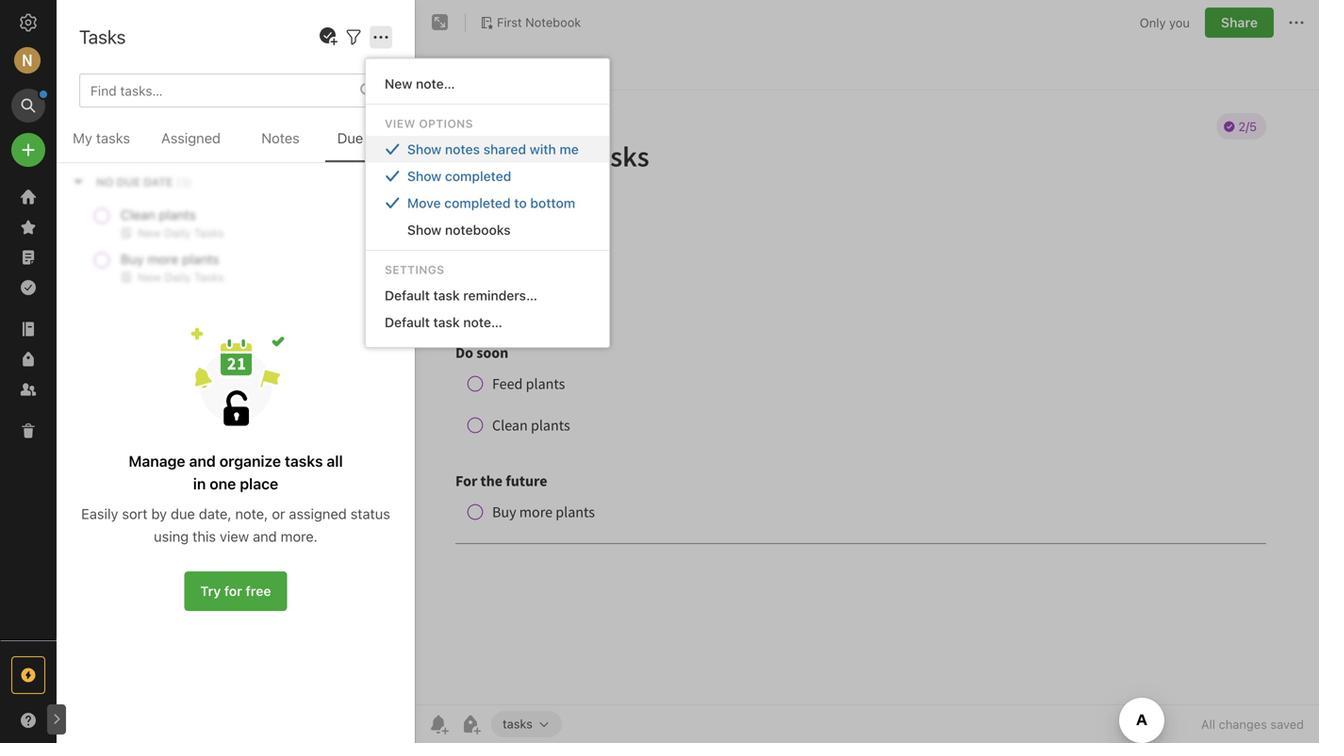 Task type: describe. For each thing, give the bounding box(es) containing it.
move completed to bottom link
[[366, 190, 609, 217]]

or
[[272, 506, 285, 522]]

a few minutes ago
[[81, 152, 178, 166]]

options
[[419, 117, 474, 130]]

due
[[337, 130, 363, 146]]

free
[[246, 583, 271, 599]]

try for free button
[[184, 572, 287, 611]]

add a reminder image
[[427, 713, 450, 736]]

1 do from the left
[[81, 128, 98, 143]]

first notebook button
[[474, 9, 588, 36]]

show for show notes shared with me
[[408, 142, 442, 157]]

organize
[[220, 452, 281, 470]]

for
[[224, 583, 242, 599]]

to
[[514, 195, 527, 211]]

changes
[[1219, 717, 1268, 732]]

completed for show
[[445, 168, 512, 184]]

one
[[210, 475, 236, 493]]

share
[[1222, 15, 1258, 30]]

tasks inside note window element
[[503, 717, 533, 731]]

my tasks button
[[57, 126, 146, 162]]

new for new note…
[[385, 76, 413, 92]]

add tag image
[[459, 713, 482, 736]]

daily
[[112, 108, 143, 124]]

for
[[184, 128, 204, 143]]

new note… link
[[366, 70, 609, 97]]

due dates
[[337, 130, 403, 146]]

show completed
[[408, 168, 512, 184]]

try
[[200, 583, 221, 599]]

home image
[[17, 186, 40, 208]]

show notes shared with me menu item
[[366, 136, 609, 163]]

my tasks
[[73, 130, 130, 146]]

notes inside note list element
[[97, 19, 149, 41]]

dropdown list menu containing default task reminders…
[[366, 282, 609, 336]]

1 note
[[79, 59, 116, 75]]

show completed link
[[366, 163, 609, 190]]

try for free
[[200, 583, 271, 599]]

manage
[[129, 452, 185, 470]]

bottom
[[531, 195, 576, 211]]

in
[[193, 475, 206, 493]]

click to expand image
[[49, 708, 63, 731]]

more.
[[281, 528, 318, 545]]

move
[[408, 195, 441, 211]]

note,
[[235, 506, 268, 522]]

Find tasks… text field
[[83, 75, 349, 106]]

settings image
[[17, 11, 40, 34]]

show for show notebooks
[[408, 222, 442, 238]]

view options
[[385, 117, 474, 130]]

this
[[193, 528, 216, 545]]

show notebooks
[[408, 222, 511, 238]]

dropdown list menu containing show notes shared with me
[[366, 136, 609, 243]]

shared
[[484, 142, 526, 157]]

a
[[81, 152, 87, 166]]

settings
[[385, 263, 445, 276]]

notebook
[[526, 15, 581, 29]]

default task note… link
[[366, 309, 609, 336]]

share button
[[1206, 8, 1275, 38]]

future
[[231, 128, 268, 143]]

note… inside the dropdown list menu
[[463, 315, 503, 330]]

view
[[385, 117, 416, 130]]

easily sort by due date, note, or assigned status using this view and more.
[[81, 506, 390, 545]]

task for reminders…
[[434, 288, 460, 303]]

upgrade image
[[17, 664, 40, 687]]

place
[[240, 475, 278, 493]]

default for default task note…
[[385, 315, 430, 330]]

due
[[171, 506, 195, 522]]

notes button
[[236, 126, 325, 162]]

new note…
[[385, 76, 455, 92]]

default task note…
[[385, 315, 503, 330]]

tasks button
[[492, 711, 562, 738]]



Task type: locate. For each thing, give the bounding box(es) containing it.
new up my tasks
[[81, 108, 109, 124]]

WHAT'S NEW field
[[0, 706, 57, 736]]

saved
[[1271, 717, 1305, 732]]

the
[[208, 128, 228, 143]]

show inside "menu item"
[[408, 142, 442, 157]]

completed for move
[[445, 195, 511, 211]]

2 task from the top
[[434, 315, 460, 330]]

1 horizontal spatial new
[[385, 76, 413, 92]]

0 horizontal spatial notes
[[97, 19, 149, 41]]

default
[[385, 288, 430, 303], [385, 315, 430, 330]]

assigned
[[289, 506, 347, 522]]

tasks inside manage and organize tasks all in one place
[[285, 452, 323, 470]]

notes inside button
[[262, 130, 300, 146]]

task for note…
[[434, 315, 460, 330]]

0 horizontal spatial do
[[81, 128, 98, 143]]

default task reminders… link
[[366, 282, 609, 309]]

tasks left all
[[285, 452, 323, 470]]

new task image
[[317, 25, 340, 48]]

0 vertical spatial dropdown list menu
[[366, 136, 609, 243]]

0 vertical spatial show
[[408, 142, 442, 157]]

manage and organize tasks all in one place
[[129, 452, 343, 493]]

3 show from the top
[[408, 222, 442, 238]]

1 horizontal spatial tasks
[[147, 108, 182, 124]]

only
[[1140, 15, 1167, 29]]

tasks
[[96, 130, 130, 146], [192, 152, 220, 165], [285, 452, 323, 470], [503, 717, 533, 731]]

date,
[[199, 506, 232, 522]]

easily
[[81, 506, 118, 522]]

0 vertical spatial default
[[385, 288, 430, 303]]

tasks inside note list element
[[192, 152, 220, 165]]

sort
[[122, 506, 148, 522]]

default for default task reminders…
[[385, 288, 430, 303]]

ago
[[158, 152, 178, 166]]

and
[[189, 452, 216, 470], [253, 528, 277, 545]]

0 vertical spatial and
[[189, 452, 216, 470]]

2/5
[[102, 173, 119, 186]]

due dates button
[[325, 126, 415, 162]]

note… up view options
[[416, 76, 455, 92]]

0 horizontal spatial tasks
[[79, 25, 126, 48]]

first
[[497, 15, 522, 29]]

and inside easily sort by due date, note, or assigned status using this view and more.
[[253, 528, 277, 545]]

status
[[351, 506, 390, 522]]

note… down default task reminders… "link"
[[463, 315, 503, 330]]

1 vertical spatial new
[[81, 108, 109, 124]]

tasks up few
[[96, 130, 130, 146]]

Filter tasks field
[[342, 25, 365, 49]]

do
[[81, 128, 98, 143], [130, 128, 148, 143]]

now
[[102, 128, 127, 143]]

reminders…
[[463, 288, 538, 303]]

new up view
[[385, 76, 413, 92]]

notebooks
[[445, 222, 511, 238]]

show
[[408, 142, 442, 157], [408, 168, 442, 184], [408, 222, 442, 238]]

0 vertical spatial new
[[385, 76, 413, 92]]

1 task from the top
[[434, 288, 460, 303]]

2 show from the top
[[408, 168, 442, 184]]

tasks up note
[[79, 25, 126, 48]]

show notes shared with me link
[[366, 136, 609, 163]]

note…
[[416, 76, 455, 92], [463, 315, 503, 330]]

assigned
[[161, 130, 221, 146]]

only you
[[1140, 15, 1190, 29]]

1 vertical spatial show
[[408, 168, 442, 184]]

note window element
[[416, 0, 1320, 743]]

first notebook
[[497, 15, 581, 29]]

1 horizontal spatial do
[[130, 128, 148, 143]]

0 vertical spatial notes
[[97, 19, 149, 41]]

and up in
[[189, 452, 216, 470]]

view
[[220, 528, 249, 545]]

1 show from the top
[[408, 142, 442, 157]]

new for new daily tasks do now do soon for the future
[[81, 108, 109, 124]]

1 horizontal spatial note…
[[463, 315, 503, 330]]

1 vertical spatial task
[[434, 315, 460, 330]]

and inside manage and organize tasks all in one place
[[189, 452, 216, 470]]

1 horizontal spatial notes
[[262, 130, 300, 146]]

1 vertical spatial dropdown list menu
[[366, 282, 609, 336]]

notes right "the"
[[262, 130, 300, 146]]

default task reminders…
[[385, 288, 538, 303]]

show for show completed
[[408, 168, 442, 184]]

by
[[151, 506, 167, 522]]

1 vertical spatial default
[[385, 315, 430, 330]]

new daily tasks do now do soon for the future
[[81, 108, 268, 143]]

task
[[434, 288, 460, 303], [434, 315, 460, 330]]

tasks up soon
[[147, 108, 182, 124]]

more actions and view options image
[[370, 26, 392, 49]]

minutes
[[113, 152, 155, 166]]

1 vertical spatial tasks
[[147, 108, 182, 124]]

tasks down "the"
[[192, 152, 220, 165]]

show notes shared with me
[[408, 142, 579, 157]]

0 vertical spatial note…
[[416, 76, 455, 92]]

show up move
[[408, 168, 442, 184]]

completed up notebooks
[[445, 195, 511, 211]]

move completed to bottom
[[408, 195, 576, 211]]

0 vertical spatial tasks
[[79, 25, 126, 48]]

notes up note
[[97, 19, 149, 41]]

tasks
[[79, 25, 126, 48], [147, 108, 182, 124]]

notes
[[97, 19, 149, 41], [262, 130, 300, 146]]

1 default from the top
[[385, 288, 430, 303]]

filter tasks image
[[342, 26, 365, 49]]

1 vertical spatial notes
[[262, 130, 300, 146]]

note list element
[[57, 0, 416, 743]]

assigned button
[[146, 126, 236, 162]]

0 vertical spatial completed
[[445, 168, 512, 184]]

default inside "link"
[[385, 288, 430, 303]]

1 vertical spatial and
[[253, 528, 277, 545]]

0 horizontal spatial note…
[[416, 76, 455, 92]]

task inside default task reminders… "link"
[[434, 288, 460, 303]]

dropdown list menu
[[366, 136, 609, 243], [366, 282, 609, 336]]

new
[[385, 76, 413, 92], [81, 108, 109, 124]]

me
[[560, 142, 579, 157]]

1 completed from the top
[[445, 168, 512, 184]]

tasks inside new daily tasks do now do soon for the future
[[147, 108, 182, 124]]

0 vertical spatial task
[[434, 288, 460, 303]]

show notebooks link
[[366, 217, 609, 243]]

few
[[91, 152, 110, 166]]

all
[[1202, 717, 1216, 732]]

expand note image
[[429, 11, 452, 34]]

my
[[73, 130, 92, 146]]

completed down show notes shared with me link
[[445, 168, 512, 184]]

show down move
[[408, 222, 442, 238]]

tree
[[0, 182, 57, 640]]

2 vertical spatial show
[[408, 222, 442, 238]]

1 vertical spatial completed
[[445, 195, 511, 211]]

0 horizontal spatial new
[[81, 108, 109, 124]]

and down note,
[[253, 528, 277, 545]]

completed
[[445, 168, 512, 184], [445, 195, 511, 211]]

using
[[154, 528, 189, 545]]

1
[[79, 59, 85, 75]]

with
[[530, 142, 556, 157]]

notes
[[445, 142, 480, 157]]

task up default task note…
[[434, 288, 460, 303]]

2 dropdown list menu from the top
[[366, 282, 609, 336]]

note
[[89, 59, 116, 75]]

new inside new daily tasks do now do soon for the future
[[81, 108, 109, 124]]

1 horizontal spatial and
[[253, 528, 277, 545]]

task inside default task note… link
[[434, 315, 460, 330]]

Account field
[[0, 42, 57, 79]]

all
[[327, 452, 343, 470]]

account image
[[14, 47, 41, 74]]

Note Editor text field
[[416, 91, 1320, 705]]

task down default task reminders…
[[434, 315, 460, 330]]

1 dropdown list menu from the top
[[366, 136, 609, 243]]

you
[[1170, 15, 1190, 29]]

2 default from the top
[[385, 315, 430, 330]]

dates
[[367, 130, 403, 146]]

0 horizontal spatial and
[[189, 452, 216, 470]]

tasks right add tag image at the left of page
[[503, 717, 533, 731]]

More actions and view options field
[[365, 25, 392, 49]]

show down view options
[[408, 142, 442, 157]]

2 do from the left
[[130, 128, 148, 143]]

2 completed from the top
[[445, 195, 511, 211]]

1 vertical spatial note…
[[463, 315, 503, 330]]

all changes saved
[[1202, 717, 1305, 732]]

soon
[[151, 128, 181, 143]]

do up a
[[81, 128, 98, 143]]

do down daily
[[130, 128, 148, 143]]



Task type: vqa. For each thing, say whether or not it's contained in the screenshot.
And
yes



